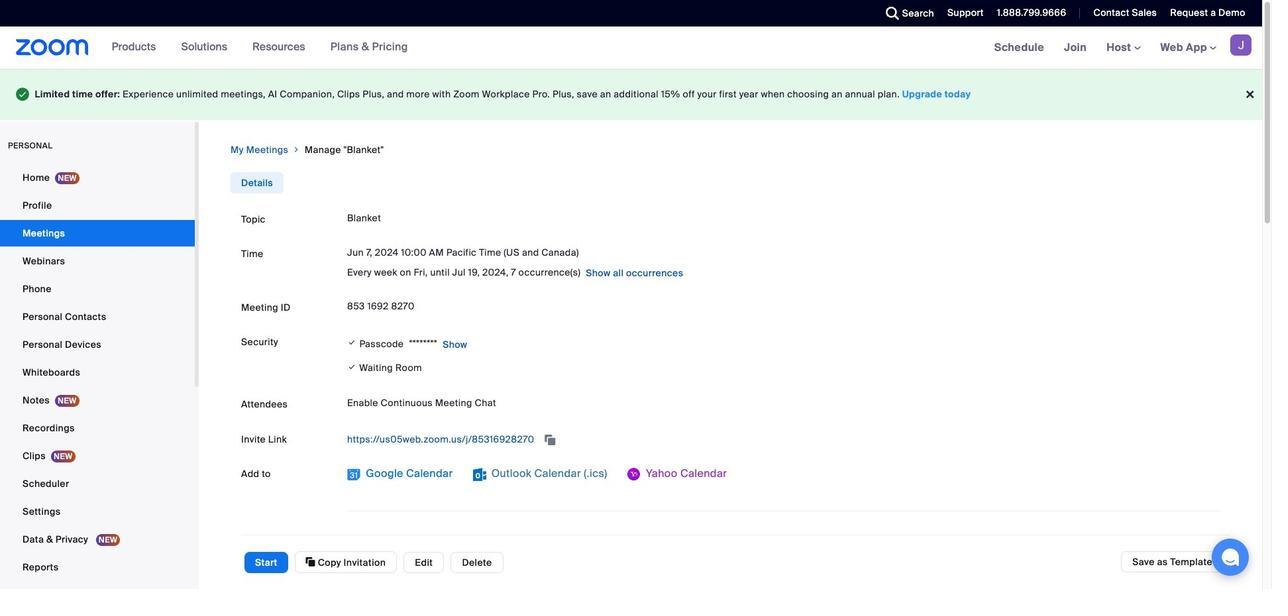 Task type: locate. For each thing, give the bounding box(es) containing it.
right image
[[292, 143, 301, 156]]

product information navigation
[[89, 27, 418, 69]]

tab
[[231, 172, 284, 193]]

checked image
[[347, 336, 357, 349]]

add to yahoo calendar image
[[627, 468, 641, 481]]

footer
[[0, 69, 1262, 120]]

banner
[[0, 27, 1262, 70]]

profile picture image
[[1230, 34, 1252, 56]]

zoom logo image
[[16, 39, 89, 56]]

meetings navigation
[[984, 27, 1262, 70]]



Task type: vqa. For each thing, say whether or not it's contained in the screenshot.
3
no



Task type: describe. For each thing, give the bounding box(es) containing it.
add to google calendar image
[[347, 468, 360, 481]]

add to outlook calendar (.ics) image
[[473, 468, 486, 481]]

manage my meeting tab control tab list
[[231, 172, 284, 193]]

manage blanket navigation
[[231, 143, 1230, 156]]

checked image
[[347, 360, 357, 374]]

copy image
[[306, 556, 315, 568]]

personal menu menu
[[0, 164, 195, 581]]

copy url image
[[543, 435, 557, 444]]

open chat image
[[1221, 548, 1240, 567]]

type image
[[16, 85, 29, 104]]



